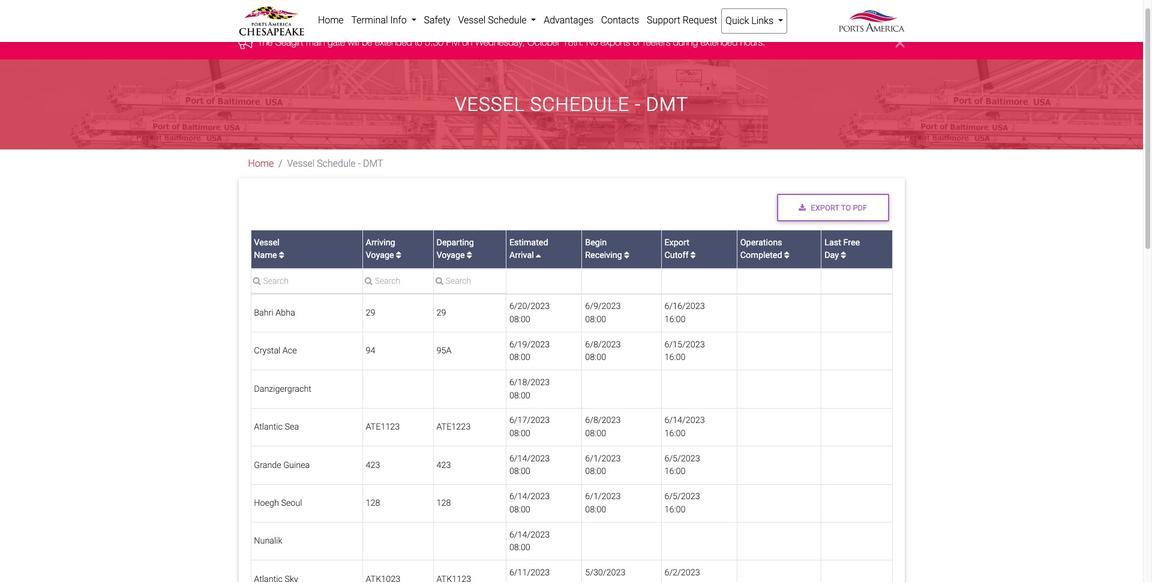 Task type: locate. For each thing, give the bounding box(es) containing it.
dmt
[[647, 93, 689, 116], [363, 158, 383, 170]]

08:00 inside "6/18/2023 08:00"
[[510, 391, 531, 401]]

6/16/2023
[[665, 302, 705, 312]]

the
[[258, 37, 273, 48]]

5/30/2023
[[586, 568, 626, 578]]

export inside export to pdf link
[[811, 203, 840, 212]]

0 vertical spatial 6/1/2023
[[586, 454, 621, 464]]

6/1/2023 for 128
[[586, 492, 621, 502]]

6/8/2023 08:00
[[586, 340, 621, 363], [586, 416, 621, 439]]

6/1/2023
[[586, 454, 621, 464], [586, 492, 621, 502]]

1 vertical spatial vessel schedule - dmt
[[287, 158, 383, 170]]

1 horizontal spatial home link
[[314, 8, 348, 32]]

2 6/1/2023 08:00 from the top
[[586, 492, 621, 515]]

0 vertical spatial home
[[318, 14, 344, 26]]

29 up the '95a' at the bottom of page
[[437, 308, 446, 318]]

0 horizontal spatial extended
[[375, 37, 412, 48]]

0 horizontal spatial home
[[248, 158, 274, 170]]

0 horizontal spatial dmt
[[363, 158, 383, 170]]

6/16/2023 16:00
[[665, 302, 705, 325]]

seoul
[[281, 498, 302, 509]]

extended down info
[[375, 37, 412, 48]]

1 horizontal spatial dmt
[[647, 93, 689, 116]]

vessel schedule - dmt
[[455, 93, 689, 116], [287, 158, 383, 170]]

1 vertical spatial 6/1/2023 08:00
[[586, 492, 621, 515]]

2 6/5/2023 from the top
[[665, 492, 701, 502]]

1 16:00 from the top
[[665, 315, 686, 325]]

voyage for arriving voyage
[[366, 251, 394, 261]]

schedule
[[488, 14, 527, 26], [531, 93, 630, 116], [317, 158, 356, 170]]

16:00 inside 6/15/2023 16:00
[[665, 353, 686, 363]]

seagirt
[[276, 37, 304, 48]]

0 vertical spatial 6/5/2023 16:00
[[665, 454, 701, 477]]

1 horizontal spatial -
[[635, 93, 641, 116]]

0 horizontal spatial home link
[[248, 158, 274, 170]]

6/8/2023
[[586, 340, 621, 350], [586, 416, 621, 426]]

1 6/1/2023 08:00 from the top
[[586, 454, 621, 477]]

6/14/2023 08:00 for 423
[[510, 454, 550, 477]]

1 6/5/2023 16:00 from the top
[[665, 454, 701, 477]]

1 6/1/2023 from the top
[[586, 454, 621, 464]]

atlantic sea
[[254, 422, 299, 432]]

1 horizontal spatial extended
[[701, 37, 738, 48]]

6/14/2023 for grande guinea
[[510, 454, 550, 464]]

2 128 from the left
[[437, 498, 451, 509]]

exports
[[601, 37, 631, 48]]

safety link
[[420, 8, 455, 32]]

6/5/2023 16:00 for 423
[[665, 454, 701, 477]]

1 voyage from the left
[[366, 251, 394, 261]]

2 6/14/2023 08:00 from the top
[[510, 492, 550, 515]]

423 down ate1223 in the left bottom of the page
[[437, 460, 451, 471]]

0 vertical spatial 6/8/2023
[[586, 340, 621, 350]]

423 down ate1123
[[366, 460, 380, 471]]

6/5/2023 for 423
[[665, 454, 701, 464]]

0 vertical spatial vessel schedule - dmt
[[455, 93, 689, 116]]

6/5/2023
[[665, 454, 701, 464], [665, 492, 701, 502]]

voyage inside 'arriving voyage'
[[366, 251, 394, 261]]

6/19/2023 08:00
[[510, 340, 550, 363]]

receiving
[[586, 251, 623, 261]]

1 vertical spatial 6/14/2023 08:00
[[510, 492, 550, 515]]

3 16:00 from the top
[[665, 429, 686, 439]]

1 horizontal spatial schedule
[[488, 14, 527, 26]]

close image
[[896, 36, 905, 50]]

0 horizontal spatial 29
[[366, 308, 376, 318]]

08:00 inside the 6/17/2023 08:00
[[510, 429, 531, 439]]

6/5/2023 16:00
[[665, 454, 701, 477], [665, 492, 701, 515]]

voyage down departing
[[437, 251, 465, 261]]

export to pdf
[[811, 203, 868, 212]]

-
[[635, 93, 641, 116], [358, 158, 361, 170]]

last
[[825, 238, 842, 248]]

ate1123
[[366, 422, 400, 432]]

2 6/8/2023 from the top
[[586, 416, 621, 426]]

0 horizontal spatial schedule
[[317, 158, 356, 170]]

during
[[674, 37, 698, 48]]

terminal info
[[352, 14, 409, 26]]

vessel
[[458, 14, 486, 26], [455, 93, 525, 116], [287, 158, 315, 170], [254, 238, 280, 248]]

95a
[[437, 346, 452, 356]]

extended
[[375, 37, 412, 48], [701, 37, 738, 48]]

2 vertical spatial 6/14/2023 08:00
[[510, 530, 550, 553]]

0 vertical spatial home link
[[314, 8, 348, 32]]

export to pdf link
[[778, 194, 890, 222]]

6/8/2023 08:00 for 6/19/2023
[[586, 340, 621, 363]]

1 vertical spatial 6/5/2023 16:00
[[665, 492, 701, 515]]

export left to
[[811, 203, 840, 212]]

1 6/8/2023 from the top
[[586, 340, 621, 350]]

be
[[362, 37, 373, 48]]

1 6/5/2023 from the top
[[665, 454, 701, 464]]

2 6/5/2023 16:00 from the top
[[665, 492, 701, 515]]

0 vertical spatial 6/5/2023
[[665, 454, 701, 464]]

0 horizontal spatial vessel schedule - dmt
[[287, 158, 383, 170]]

1 horizontal spatial 128
[[437, 498, 451, 509]]

gate
[[328, 37, 345, 48]]

pdf
[[854, 203, 868, 212]]

128
[[366, 498, 380, 509], [437, 498, 451, 509]]

voyage inside departing voyage
[[437, 251, 465, 261]]

16:00 inside 6/14/2023 16:00
[[665, 429, 686, 439]]

5:30
[[425, 37, 444, 48]]

16:00 inside 6/16/2023 16:00
[[665, 315, 686, 325]]

1 horizontal spatial vessel schedule - dmt
[[455, 93, 689, 116]]

0 vertical spatial export
[[811, 203, 840, 212]]

home
[[318, 14, 344, 26], [248, 158, 274, 170]]

hours.
[[741, 37, 766, 48]]

extended down quick
[[701, 37, 738, 48]]

hoegh seoul
[[254, 498, 302, 509]]

operations
[[741, 238, 783, 248]]

contacts
[[602, 14, 640, 26]]

1 vertical spatial 6/5/2023
[[665, 492, 701, 502]]

2 vertical spatial schedule
[[317, 158, 356, 170]]

1 vertical spatial export
[[665, 238, 690, 248]]

6/11/2023
[[510, 568, 550, 578]]

1 horizontal spatial export
[[811, 203, 840, 212]]

6/20/2023
[[510, 302, 550, 312]]

0 vertical spatial -
[[635, 93, 641, 116]]

0 vertical spatial 6/1/2023 08:00
[[586, 454, 621, 477]]

1 6/14/2023 08:00 from the top
[[510, 454, 550, 477]]

4 16:00 from the top
[[665, 467, 686, 477]]

5 16:00 from the top
[[665, 505, 686, 515]]

quick links link
[[722, 8, 788, 34]]

operations completed
[[741, 238, 783, 261]]

quick
[[726, 15, 750, 26]]

no
[[587, 37, 598, 48]]

2 6/1/2023 from the top
[[586, 492, 621, 502]]

2 voyage from the left
[[437, 251, 465, 261]]

29 up 94
[[366, 308, 376, 318]]

1 vertical spatial 6/8/2023
[[586, 416, 621, 426]]

1 vertical spatial -
[[358, 158, 361, 170]]

1 extended from the left
[[375, 37, 412, 48]]

1 6/8/2023 08:00 from the top
[[586, 340, 621, 363]]

1 vertical spatial home link
[[248, 158, 274, 170]]

2 6/8/2023 08:00 from the top
[[586, 416, 621, 439]]

6/5/2023 16:00 for 128
[[665, 492, 701, 515]]

6/8/2023 for 6/17/2023 08:00
[[586, 416, 621, 426]]

0 horizontal spatial -
[[358, 158, 361, 170]]

advantages
[[544, 14, 594, 26]]

0 vertical spatial dmt
[[647, 93, 689, 116]]

16:00
[[665, 315, 686, 325], [665, 353, 686, 363], [665, 429, 686, 439], [665, 467, 686, 477], [665, 505, 686, 515]]

6/9/2023 08:00
[[586, 302, 621, 325]]

0 horizontal spatial 423
[[366, 460, 380, 471]]

6/8/2023 for 6/19/2023 08:00
[[586, 340, 621, 350]]

1 horizontal spatial voyage
[[437, 251, 465, 261]]

export for export to pdf
[[811, 203, 840, 212]]

0 horizontal spatial export
[[665, 238, 690, 248]]

1 horizontal spatial 423
[[437, 460, 451, 471]]

1 vertical spatial 6/8/2023 08:00
[[586, 416, 621, 439]]

safety
[[424, 14, 451, 26]]

contacts link
[[598, 8, 643, 32]]

voyage down "arriving"
[[366, 251, 394, 261]]

1 vertical spatial 6/1/2023
[[586, 492, 621, 502]]

vessel schedule
[[458, 14, 529, 26]]

1 horizontal spatial 29
[[437, 308, 446, 318]]

2 16:00 from the top
[[665, 353, 686, 363]]

0 horizontal spatial 128
[[366, 498, 380, 509]]

nunalik
[[254, 536, 283, 547]]

0 horizontal spatial voyage
[[366, 251, 394, 261]]

last free day
[[825, 238, 861, 261]]

vessel name
[[254, 238, 280, 261]]

None field
[[251, 275, 363, 293], [363, 275, 433, 293], [434, 275, 506, 293], [251, 275, 363, 293], [363, 275, 433, 293], [434, 275, 506, 293]]

6/15/2023 16:00
[[665, 340, 705, 363]]

export up cutoff
[[665, 238, 690, 248]]

export cutoff
[[665, 238, 690, 261]]

0 vertical spatial 6/8/2023 08:00
[[586, 340, 621, 363]]

wednesday,
[[475, 37, 525, 48]]

3 6/14/2023 08:00 from the top
[[510, 530, 550, 553]]

home link
[[314, 8, 348, 32], [248, 158, 274, 170]]

danzigergracht
[[254, 384, 312, 394]]

08:00 inside 6/19/2023 08:00
[[510, 353, 531, 363]]

6/14/2023
[[665, 416, 705, 426], [510, 454, 550, 464], [510, 492, 550, 502], [510, 530, 550, 540]]

the seagirt main gate will be extended to 5:30 pm on wednesday, october 18th.  no exports or reefers during extended hours. alert
[[0, 26, 1144, 60]]

1 vertical spatial home
[[248, 158, 274, 170]]

day
[[825, 251, 840, 261]]

terminal info link
[[348, 8, 420, 32]]

2 horizontal spatial schedule
[[531, 93, 630, 116]]

0 vertical spatial 6/14/2023 08:00
[[510, 454, 550, 477]]

6/8/2023 08:00 for 6/17/2023
[[586, 416, 621, 439]]



Task type: describe. For each thing, give the bounding box(es) containing it.
2 423 from the left
[[437, 460, 451, 471]]

16:00 for 128
[[665, 505, 686, 515]]

6/18/2023
[[510, 378, 550, 388]]

0 vertical spatial schedule
[[488, 14, 527, 26]]

arrival
[[510, 251, 534, 261]]

08:00 inside 6/20/2023 08:00
[[510, 315, 531, 325]]

6/14/2023 16:00
[[665, 416, 705, 439]]

6/18/2023 08:00
[[510, 378, 550, 401]]

reefers
[[644, 37, 671, 48]]

18th.
[[563, 37, 584, 48]]

6/17/2023
[[510, 416, 550, 426]]

grande
[[254, 460, 281, 471]]

the seagirt main gate will be extended to 5:30 pm on wednesday, october 18th.  no exports or reefers during extended hours. link
[[258, 37, 766, 48]]

voyage for departing voyage
[[437, 251, 465, 261]]

1 423 from the left
[[366, 460, 380, 471]]

6/14/2023 for nunalik
[[510, 530, 550, 540]]

08:00 inside 6/9/2023 08:00
[[586, 315, 607, 325]]

94
[[366, 346, 376, 356]]

departing voyage
[[437, 238, 474, 261]]

atlantic
[[254, 422, 283, 432]]

1 vertical spatial dmt
[[363, 158, 383, 170]]

on
[[463, 37, 473, 48]]

terminal
[[352, 14, 388, 26]]

main
[[306, 37, 325, 48]]

quick links
[[726, 15, 776, 26]]

6/1/2023 08:00 for 128
[[586, 492, 621, 515]]

name
[[254, 251, 277, 261]]

6/9/2023
[[586, 302, 621, 312]]

6/19/2023
[[510, 340, 550, 350]]

6/1/2023 08:00 for 423
[[586, 454, 621, 477]]

to
[[842, 203, 852, 212]]

pm
[[447, 37, 460, 48]]

download image
[[799, 205, 807, 212]]

october
[[528, 37, 560, 48]]

1 29 from the left
[[366, 308, 376, 318]]

request
[[683, 14, 718, 26]]

crystal ace
[[254, 346, 297, 356]]

ate1223
[[437, 422, 471, 432]]

bullhorn image
[[239, 36, 258, 49]]

info
[[391, 14, 407, 26]]

completed
[[741, 251, 783, 261]]

estimated
[[510, 238, 549, 248]]

will
[[348, 37, 360, 48]]

6/14/2023 for hoegh seoul
[[510, 492, 550, 502]]

6/14/2023 08:00 for 128
[[510, 492, 550, 515]]

ace
[[283, 346, 297, 356]]

crystal
[[254, 346, 281, 356]]

export for export cutoff
[[665, 238, 690, 248]]

support request link
[[643, 8, 722, 32]]

advantages link
[[540, 8, 598, 32]]

support request
[[647, 14, 718, 26]]

guinea
[[284, 460, 310, 471]]

16:00 for 423
[[665, 467, 686, 477]]

arriving voyage
[[366, 238, 396, 261]]

vessel schedule link
[[455, 8, 540, 32]]

cutoff
[[665, 251, 689, 261]]

begin
[[586, 238, 607, 248]]

6/15/2023
[[665, 340, 705, 350]]

2 29 from the left
[[437, 308, 446, 318]]

the seagirt main gate will be extended to 5:30 pm on wednesday, october 18th.  no exports or reefers during extended hours.
[[258, 37, 766, 48]]

estimated arrival
[[510, 238, 549, 261]]

1 128 from the left
[[366, 498, 380, 509]]

abha
[[276, 308, 295, 318]]

links
[[752, 15, 774, 26]]

1 vertical spatial schedule
[[531, 93, 630, 116]]

6/2/2023
[[665, 568, 701, 578]]

or
[[633, 37, 641, 48]]

bahri
[[254, 308, 274, 318]]

bahri abha
[[254, 308, 295, 318]]

6/5/2023 for 128
[[665, 492, 701, 502]]

6/17/2023 08:00
[[510, 416, 550, 439]]

16:00 for ate1223
[[665, 429, 686, 439]]

sea
[[285, 422, 299, 432]]

16:00 for 95a
[[665, 353, 686, 363]]

begin receiving
[[586, 238, 623, 261]]

16:00 for 29
[[665, 315, 686, 325]]

arriving
[[366, 238, 396, 248]]

2 extended from the left
[[701, 37, 738, 48]]

hoegh
[[254, 498, 279, 509]]

6/1/2023 for 423
[[586, 454, 621, 464]]

departing
[[437, 238, 474, 248]]

6/20/2023 08:00
[[510, 302, 550, 325]]

1 horizontal spatial home
[[318, 14, 344, 26]]

free
[[844, 238, 861, 248]]

grande guinea
[[254, 460, 310, 471]]

to
[[415, 37, 423, 48]]



Task type: vqa. For each thing, say whether or not it's contained in the screenshot.


